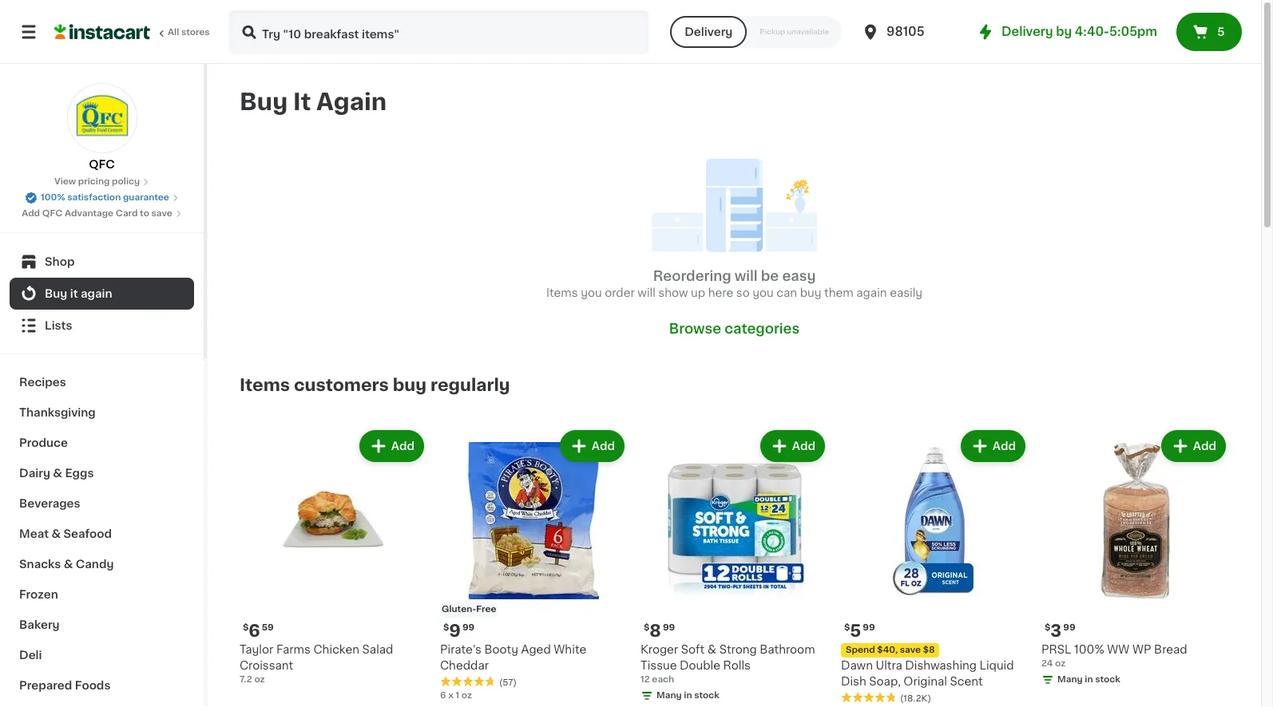 Task type: describe. For each thing, give the bounding box(es) containing it.
all stores link
[[54, 10, 211, 54]]

kroger
[[641, 645, 678, 656]]

12
[[641, 676, 650, 685]]

4:40-
[[1075, 26, 1110, 38]]

order
[[605, 288, 635, 299]]

1
[[456, 692, 459, 701]]

many for 3
[[1058, 676, 1083, 685]]

eggs
[[65, 468, 94, 479]]

aged
[[521, 645, 551, 656]]

prsl
[[1042, 645, 1072, 656]]

thanksgiving link
[[10, 398, 194, 428]]

rolls
[[723, 661, 751, 672]]

chicken
[[314, 645, 360, 656]]

24
[[1042, 660, 1053, 669]]

prepared
[[19, 681, 72, 692]]

many for 8
[[657, 692, 682, 701]]

0 vertical spatial save
[[151, 209, 172, 218]]

shop link
[[10, 246, 194, 278]]

it
[[70, 288, 78, 300]]

5:05pm
[[1110, 26, 1158, 38]]

soap,
[[869, 677, 901, 688]]

view pricing policy
[[54, 177, 140, 186]]

add button for 6
[[361, 433, 423, 461]]

dairy & eggs
[[19, 468, 94, 479]]

dish
[[841, 677, 867, 688]]

100% inside prsl 100% ww wp bread 24 oz
[[1075, 645, 1105, 656]]

5 inside button
[[1218, 26, 1225, 38]]

oz for prsl
[[1055, 660, 1066, 669]]

product group containing 9
[[440, 428, 628, 703]]

pricing
[[78, 177, 110, 186]]

card
[[116, 209, 138, 218]]

99 for 3
[[1064, 624, 1076, 633]]

be
[[761, 270, 779, 283]]

service type group
[[670, 16, 842, 48]]

qfc link
[[67, 83, 137, 173]]

1 you from the left
[[581, 288, 602, 299]]

produce
[[19, 438, 68, 449]]

original
[[904, 677, 947, 688]]

9
[[449, 624, 461, 640]]

add qfc advantage card to save
[[22, 209, 172, 218]]

each
[[652, 676, 675, 685]]

$ 9 99
[[443, 624, 475, 640]]

strong
[[720, 645, 757, 656]]

taylor
[[240, 645, 273, 656]]

beverages
[[19, 499, 80, 510]]

again inside reordering will be easy items you order will show up here so you can buy them again easily
[[857, 288, 887, 299]]

meat
[[19, 529, 49, 540]]

100% satisfaction guarantee button
[[25, 189, 179, 205]]

reordering will be easy items you order will show up here so you can buy them again easily
[[546, 270, 923, 299]]

delivery by 4:40-5:05pm link
[[976, 22, 1158, 42]]

8
[[650, 624, 661, 640]]

$ for 8
[[644, 624, 650, 633]]

items customers buy regularly
[[240, 377, 510, 394]]

produce link
[[10, 428, 194, 459]]

$ 5 99
[[844, 624, 875, 640]]

0 horizontal spatial will
[[638, 288, 656, 299]]

wp
[[1133, 645, 1152, 656]]

booty
[[484, 645, 518, 656]]

by
[[1056, 26, 1072, 38]]

delivery by 4:40-5:05pm
[[1002, 26, 1158, 38]]

customers
[[294, 377, 389, 394]]

add for 6
[[391, 441, 415, 453]]

add button for 8
[[762, 433, 824, 461]]

product group containing 8
[[641, 428, 828, 707]]

meat & seafood
[[19, 529, 112, 540]]

kroger soft & strong bathroom tissue double rolls 12 each
[[641, 645, 815, 685]]

browse categories
[[669, 323, 800, 336]]

easy
[[782, 270, 816, 283]]

many in stock for 3
[[1058, 676, 1121, 685]]

categories
[[725, 323, 800, 336]]

scent
[[950, 677, 983, 688]]

dishwashing
[[905, 661, 977, 672]]

bathroom
[[760, 645, 815, 656]]

tissue
[[641, 661, 677, 672]]

double
[[680, 661, 721, 672]]

up
[[691, 288, 706, 299]]

white
[[554, 645, 587, 656]]

salad
[[362, 645, 393, 656]]

snacks & candy
[[19, 559, 114, 570]]

prepared foods
[[19, 681, 111, 692]]

0 horizontal spatial buy
[[393, 377, 427, 394]]

6 x 1 oz
[[440, 692, 472, 701]]

$40,
[[877, 647, 898, 655]]

buy for buy it again
[[45, 288, 67, 300]]

here
[[708, 288, 734, 299]]

delivery for delivery
[[685, 26, 733, 38]]

product group containing 5
[[841, 428, 1029, 708]]

shop
[[45, 256, 75, 268]]

pirate's
[[440, 645, 482, 656]]

product group containing 3
[[1042, 428, 1230, 691]]

0 vertical spatial will
[[735, 270, 758, 283]]

0 vertical spatial qfc
[[89, 159, 115, 170]]

thanksgiving
[[19, 407, 96, 419]]

$8
[[923, 647, 935, 655]]

items inside reordering will be easy items you order will show up here so you can buy them again easily
[[546, 288, 578, 299]]

spend $40, save $8
[[846, 647, 935, 655]]

policy
[[112, 177, 140, 186]]

qfc logo image
[[67, 83, 137, 153]]

x
[[448, 692, 454, 701]]

bakery
[[19, 620, 60, 631]]

recipes
[[19, 377, 66, 388]]

bread
[[1155, 645, 1188, 656]]

delivery button
[[670, 16, 747, 48]]

beverages link
[[10, 489, 194, 519]]

buy for buy it again
[[240, 90, 288, 113]]

$ 6 59
[[243, 624, 274, 640]]

100% inside button
[[41, 193, 65, 202]]

product group containing 6
[[240, 428, 427, 687]]



Task type: locate. For each thing, give the bounding box(es) containing it.
0 vertical spatial 100%
[[41, 193, 65, 202]]

add for 9
[[592, 441, 615, 453]]

stock down prsl 100% ww wp bread 24 oz
[[1096, 676, 1121, 685]]

99 for 9
[[463, 624, 475, 633]]

0 horizontal spatial save
[[151, 209, 172, 218]]

items left order on the top left
[[546, 288, 578, 299]]

1 vertical spatial 100%
[[1075, 645, 1105, 656]]

oz right 24
[[1055, 660, 1066, 669]]

$ up spend on the right of page
[[844, 624, 850, 633]]

2 99 from the left
[[663, 624, 675, 633]]

many
[[1058, 676, 1083, 685], [657, 692, 682, 701]]

buy it again
[[240, 90, 387, 113]]

$ for 6
[[243, 624, 249, 633]]

lists link
[[10, 310, 194, 342]]

& for dairy
[[53, 468, 62, 479]]

100%
[[41, 193, 65, 202], [1075, 645, 1105, 656]]

oz for taylor
[[254, 676, 265, 685]]

many in stock for 8
[[657, 692, 720, 701]]

0 horizontal spatial 6
[[249, 624, 260, 640]]

Search field
[[230, 11, 648, 53]]

in for 8
[[684, 692, 692, 701]]

save left $8
[[900, 647, 921, 655]]

browse
[[669, 323, 722, 336]]

farms
[[276, 645, 311, 656]]

again
[[857, 288, 887, 299], [81, 288, 112, 300]]

save right to
[[151, 209, 172, 218]]

1 horizontal spatial oz
[[462, 692, 472, 701]]

0 horizontal spatial many in stock
[[657, 692, 720, 701]]

many down each
[[657, 692, 682, 701]]

2 you from the left
[[753, 288, 774, 299]]

1 vertical spatial items
[[240, 377, 290, 394]]

& right soft
[[708, 645, 717, 656]]

1 vertical spatial buy
[[45, 288, 67, 300]]

0 vertical spatial 5
[[1218, 26, 1225, 38]]

1 horizontal spatial 100%
[[1075, 645, 1105, 656]]

0 horizontal spatial many
[[657, 692, 682, 701]]

3
[[1051, 624, 1062, 640]]

99 up spend on the right of page
[[863, 624, 875, 633]]

stock for 3
[[1096, 676, 1121, 685]]

& right meat
[[51, 529, 61, 540]]

you down be
[[753, 288, 774, 299]]

59
[[262, 624, 274, 633]]

99 for 5
[[863, 624, 875, 633]]

0 horizontal spatial items
[[240, 377, 290, 394]]

0 vertical spatial many
[[1058, 676, 1083, 685]]

will
[[735, 270, 758, 283], [638, 288, 656, 299]]

will up so
[[735, 270, 758, 283]]

1 horizontal spatial 5
[[1218, 26, 1225, 38]]

croissant
[[240, 661, 293, 672]]

5 add button from the left
[[1163, 433, 1225, 461]]

$ up prsl
[[1045, 624, 1051, 633]]

dawn ultra dishwashing liquid dish soap, original scent
[[841, 661, 1014, 688]]

0 horizontal spatial qfc
[[42, 209, 63, 218]]

view pricing policy link
[[54, 176, 149, 189]]

add qfc advantage card to save link
[[22, 208, 182, 221]]

to
[[140, 209, 149, 218]]

delivery inside "button"
[[685, 26, 733, 38]]

foods
[[75, 681, 111, 692]]

1 horizontal spatial save
[[900, 647, 921, 655]]

& inside 'link'
[[51, 529, 61, 540]]

$ left 59
[[243, 624, 249, 633]]

it
[[293, 90, 311, 113]]

will left show
[[638, 288, 656, 299]]

& inside kroger soft & strong bathroom tissue double rolls 12 each
[[708, 645, 717, 656]]

1 vertical spatial oz
[[254, 676, 265, 685]]

1 horizontal spatial buy
[[240, 90, 288, 113]]

3 product group from the left
[[641, 428, 828, 707]]

$ for 9
[[443, 624, 449, 633]]

0 vertical spatial items
[[546, 288, 578, 299]]

99 right 3
[[1064, 624, 1076, 633]]

$ inside $ 5 99
[[844, 624, 850, 633]]

1 horizontal spatial qfc
[[89, 159, 115, 170]]

$ 8 99
[[644, 624, 675, 640]]

$ inside "$ 6 59"
[[243, 624, 249, 633]]

buy inside reordering will be easy items you order will show up here so you can buy them again easily
[[800, 288, 822, 299]]

2 $ from the left
[[443, 624, 449, 633]]

so
[[736, 288, 750, 299]]

2 vertical spatial oz
[[462, 692, 472, 701]]

★★★★★
[[440, 677, 496, 688], [440, 677, 496, 688], [841, 693, 897, 704], [841, 693, 897, 704]]

99 right 8
[[663, 624, 675, 633]]

them
[[825, 288, 854, 299]]

99 right 9
[[463, 624, 475, 633]]

product group
[[240, 428, 427, 687], [440, 428, 628, 703], [641, 428, 828, 707], [841, 428, 1029, 708], [1042, 428, 1230, 691]]

add button for 3
[[1163, 433, 1225, 461]]

oz inside prsl 100% ww wp bread 24 oz
[[1055, 660, 1066, 669]]

again right them
[[857, 288, 887, 299]]

many in stock
[[1058, 676, 1121, 685], [657, 692, 720, 701]]

$ for 5
[[844, 624, 850, 633]]

1 horizontal spatial delivery
[[1002, 26, 1053, 38]]

bakery link
[[10, 610, 194, 641]]

frozen link
[[10, 580, 194, 610]]

1 vertical spatial many in stock
[[657, 692, 720, 701]]

0 horizontal spatial stock
[[694, 692, 720, 701]]

stock down 'double'
[[694, 692, 720, 701]]

1 vertical spatial buy
[[393, 377, 427, 394]]

add button
[[361, 433, 423, 461], [561, 433, 623, 461], [762, 433, 824, 461], [963, 433, 1024, 461], [1163, 433, 1225, 461]]

99 for 8
[[663, 624, 675, 633]]

1 vertical spatial in
[[684, 692, 692, 701]]

& left candy
[[64, 559, 73, 570]]

many down prsl
[[1058, 676, 1083, 685]]

1 vertical spatial save
[[900, 647, 921, 655]]

& left eggs
[[53, 468, 62, 479]]

1 $ from the left
[[243, 624, 249, 633]]

deli link
[[10, 641, 194, 671]]

reordering
[[653, 270, 732, 283]]

6
[[249, 624, 260, 640], [440, 692, 446, 701]]

many in stock down prsl 100% ww wp bread 24 oz
[[1058, 676, 1121, 685]]

5 $ from the left
[[1045, 624, 1051, 633]]

prepared foods link
[[10, 671, 194, 701]]

add button for 9
[[561, 433, 623, 461]]

0 vertical spatial buy
[[800, 288, 822, 299]]

100% left ww
[[1075, 645, 1105, 656]]

6 left 59
[[249, 624, 260, 640]]

1 vertical spatial many
[[657, 692, 682, 701]]

1 vertical spatial 5
[[850, 624, 862, 640]]

4 product group from the left
[[841, 428, 1029, 708]]

qfc down the view
[[42, 209, 63, 218]]

you left order on the top left
[[581, 288, 602, 299]]

ultra
[[876, 661, 903, 672]]

1 product group from the left
[[240, 428, 427, 687]]

candy
[[76, 559, 114, 570]]

$ down gluten-
[[443, 624, 449, 633]]

99 inside $ 3 99
[[1064, 624, 1076, 633]]

99 inside $ 9 99
[[463, 624, 475, 633]]

7.2
[[240, 676, 252, 685]]

3 $ from the left
[[644, 624, 650, 633]]

qfc up view pricing policy link
[[89, 159, 115, 170]]

1 horizontal spatial will
[[735, 270, 758, 283]]

again right it
[[81, 288, 112, 300]]

add for spend $40, save $8
[[993, 441, 1016, 453]]

0 vertical spatial stock
[[1096, 676, 1121, 685]]

4 99 from the left
[[1064, 624, 1076, 633]]

spend
[[846, 647, 875, 655]]

0 horizontal spatial oz
[[254, 676, 265, 685]]

3 99 from the left
[[863, 624, 875, 633]]

1 horizontal spatial stock
[[1096, 676, 1121, 685]]

(18.2k)
[[900, 695, 932, 704]]

in
[[1085, 676, 1093, 685], [684, 692, 692, 701]]

all
[[168, 28, 179, 37]]

0 vertical spatial many in stock
[[1058, 676, 1121, 685]]

seafood
[[64, 529, 112, 540]]

3 add button from the left
[[762, 433, 824, 461]]

can
[[777, 288, 797, 299]]

0 vertical spatial oz
[[1055, 660, 1066, 669]]

98105
[[887, 26, 925, 38]]

100% down the view
[[41, 193, 65, 202]]

2 horizontal spatial oz
[[1055, 660, 1066, 669]]

$ up kroger
[[644, 624, 650, 633]]

$ inside $ 9 99
[[443, 624, 449, 633]]

1 horizontal spatial in
[[1085, 676, 1093, 685]]

view
[[54, 177, 76, 186]]

items left customers
[[240, 377, 290, 394]]

browse categories link
[[669, 321, 800, 338]]

stock for 8
[[694, 692, 720, 701]]

deli
[[19, 650, 42, 662]]

satisfaction
[[67, 193, 121, 202]]

&
[[53, 468, 62, 479], [51, 529, 61, 540], [64, 559, 73, 570], [708, 645, 717, 656]]

1 horizontal spatial you
[[753, 288, 774, 299]]

1 horizontal spatial many
[[1058, 676, 1083, 685]]

save inside product group
[[900, 647, 921, 655]]

you
[[581, 288, 602, 299], [753, 288, 774, 299]]

oz right 1
[[462, 692, 472, 701]]

0 horizontal spatial again
[[81, 288, 112, 300]]

6 left x
[[440, 692, 446, 701]]

advantage
[[65, 209, 114, 218]]

in down prsl 100% ww wp bread 24 oz
[[1085, 676, 1093, 685]]

1 99 from the left
[[463, 624, 475, 633]]

recipes link
[[10, 368, 194, 398]]

$ inside $ 8 99
[[644, 624, 650, 633]]

0 vertical spatial buy
[[240, 90, 288, 113]]

0 horizontal spatial buy
[[45, 288, 67, 300]]

1 horizontal spatial items
[[546, 288, 578, 299]]

$ for 3
[[1045, 624, 1051, 633]]

instacart logo image
[[54, 22, 150, 42]]

buy down easy
[[800, 288, 822, 299]]

guarantee
[[123, 193, 169, 202]]

oz inside taylor farms chicken salad croissant 7.2 oz
[[254, 676, 265, 685]]

buy left regularly
[[393, 377, 427, 394]]

oz right 7.2
[[254, 676, 265, 685]]

gluten-
[[442, 606, 476, 615]]

dawn
[[841, 661, 873, 672]]

0 horizontal spatial 100%
[[41, 193, 65, 202]]

99 inside $ 8 99
[[663, 624, 675, 633]]

taylor farms chicken salad croissant 7.2 oz
[[240, 645, 393, 685]]

gluten-free
[[442, 606, 497, 615]]

2 product group from the left
[[440, 428, 628, 703]]

buy
[[240, 90, 288, 113], [45, 288, 67, 300]]

100% satisfaction guarantee
[[41, 193, 169, 202]]

4 add button from the left
[[963, 433, 1024, 461]]

add for 8
[[792, 441, 816, 453]]

show
[[659, 288, 688, 299]]

0 horizontal spatial you
[[581, 288, 602, 299]]

& for meat
[[51, 529, 61, 540]]

4 $ from the left
[[844, 624, 850, 633]]

liquid
[[980, 661, 1014, 672]]

prsl 100% ww wp bread 24 oz
[[1042, 645, 1188, 669]]

& for snacks
[[64, 559, 73, 570]]

add
[[22, 209, 40, 218], [391, 441, 415, 453], [592, 441, 615, 453], [792, 441, 816, 453], [993, 441, 1016, 453], [1193, 441, 1217, 453]]

delivery for delivery by 4:40-5:05pm
[[1002, 26, 1053, 38]]

5 product group from the left
[[1042, 428, 1230, 691]]

0 horizontal spatial 5
[[850, 624, 862, 640]]

0 horizontal spatial in
[[684, 692, 692, 701]]

easily
[[890, 288, 923, 299]]

1 add button from the left
[[361, 433, 423, 461]]

in down 'double'
[[684, 692, 692, 701]]

buy it again
[[45, 288, 112, 300]]

dairy
[[19, 468, 50, 479]]

snacks
[[19, 559, 61, 570]]

None search field
[[228, 10, 650, 54]]

again
[[316, 90, 387, 113]]

1 horizontal spatial buy
[[800, 288, 822, 299]]

1 vertical spatial qfc
[[42, 209, 63, 218]]

98105 button
[[861, 10, 957, 54]]

2 add button from the left
[[561, 433, 623, 461]]

add for 3
[[1193, 441, 1217, 453]]

0 vertical spatial 6
[[249, 624, 260, 640]]

1 horizontal spatial many in stock
[[1058, 676, 1121, 685]]

frozen
[[19, 590, 58, 601]]

in for 3
[[1085, 676, 1093, 685]]

1 horizontal spatial again
[[857, 288, 887, 299]]

0 vertical spatial in
[[1085, 676, 1093, 685]]

many in stock down each
[[657, 692, 720, 701]]

1 vertical spatial will
[[638, 288, 656, 299]]

1 vertical spatial stock
[[694, 692, 720, 701]]

1 horizontal spatial 6
[[440, 692, 446, 701]]

$ inside $ 3 99
[[1045, 624, 1051, 633]]

0 horizontal spatial delivery
[[685, 26, 733, 38]]

1 vertical spatial 6
[[440, 692, 446, 701]]

99 inside $ 5 99
[[863, 624, 875, 633]]



Task type: vqa. For each thing, say whether or not it's contained in the screenshot.
The Brands dropdown button
no



